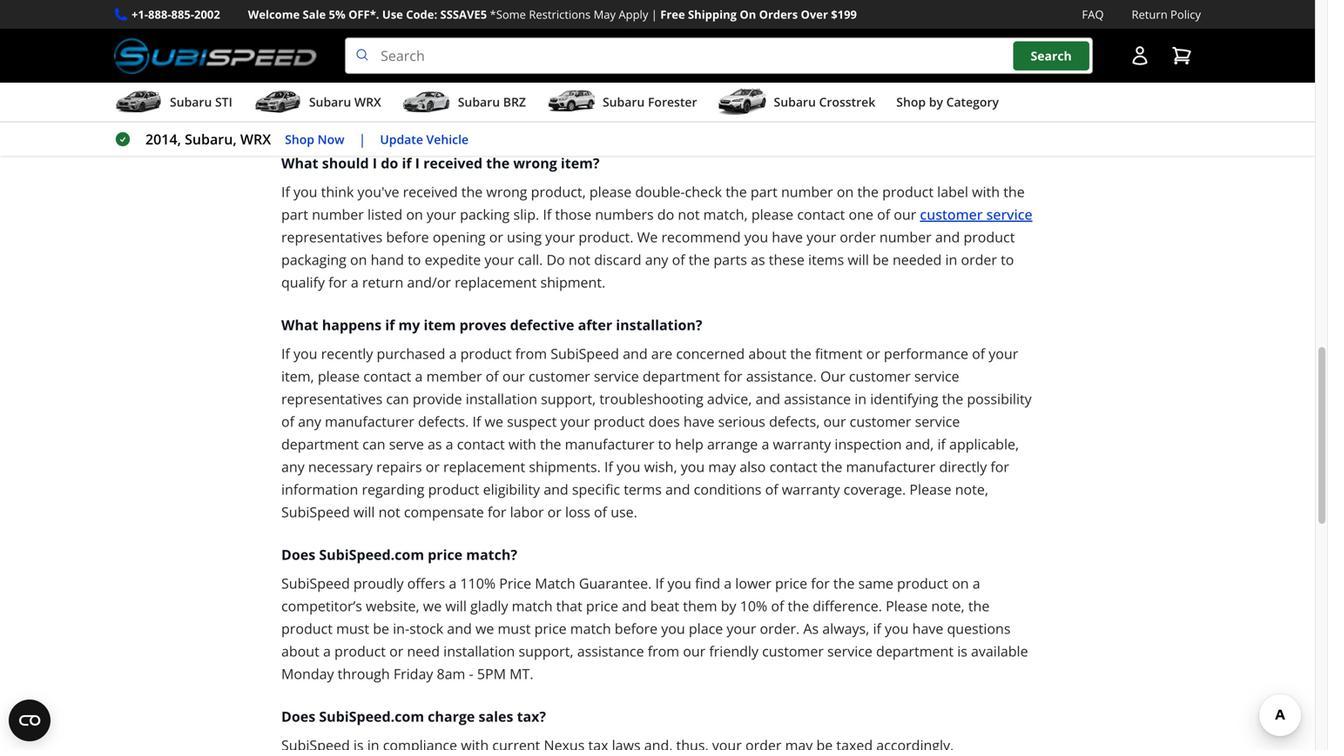 Task type: locate. For each thing, give the bounding box(es) containing it.
number inside customer service representatives before opening or using your product. we recommend you have your order number and product packaging on hand to expedite your call. do not discard any of the parts as these items will be needed in order to qualify for a return and/or replacement shipment.
[[880, 228, 932, 247]]

wrx inside dropdown button
[[354, 94, 381, 110]]

should
[[322, 154, 369, 173]]

2 representatives from the top
[[281, 390, 383, 409]]

are down the installation?
[[651, 345, 673, 363]]

on
[[837, 183, 854, 201], [406, 205, 423, 224], [350, 251, 367, 269], [952, 575, 969, 593]]

does subispeed.com price match?
[[281, 546, 517, 565]]

0 vertical spatial you've
[[389, 66, 431, 85]]

will down $199
[[851, 43, 872, 62]]

return
[[362, 273, 404, 292]]

a down the defects.
[[446, 435, 453, 454]]

be inside if the item you ordered was in stock at the time you placed your order, chances are you will not be able to cancel your order after you've placed it. our system sends that order immediately to ship. if your order isn't in stock and hasn't shipped, please contact
[[901, 43, 917, 62]]

do down update
[[381, 154, 398, 173]]

please
[[384, 89, 426, 107], [590, 183, 632, 201], [752, 205, 794, 224], [318, 367, 360, 386]]

code:
[[406, 7, 437, 22]]

0 horizontal spatial manufacturer
[[325, 413, 415, 431]]

2 vertical spatial item
[[424, 316, 456, 335]]

serve
[[389, 435, 424, 454]]

your right suspect
[[561, 413, 590, 431]]

885-
[[171, 7, 194, 22]]

shop inside "link"
[[285, 131, 315, 147]]

have inside , and you will need to begin our rma process by contacting customer service to have the item returned.
[[738, 111, 769, 130]]

1 vertical spatial placed
[[434, 66, 477, 85]]

customer service . orders that have already shipped cannot be cancelled
[[481, 89, 967, 107]]

representatives up packaging
[[281, 228, 383, 247]]

must down competitor's
[[336, 620, 369, 639]]

for inside subispeed proudly offers a 110% price match guarantee. if you find a lower price for the same product on a competitor's website, we will gladly match that price and beat them by 10% of the difference. please note, the product must be in-stock and we must price match before you place your order. as always, if you have questions about a product or need installation support, assistance from our friendly customer service department is available monday through friday 8am - 5pm mt.
[[811, 575, 830, 593]]

2014, subaru, wrx
[[145, 130, 271, 149]]

1 vertical spatial received
[[403, 183, 458, 201]]

service inside subispeed proudly offers a 110% price match guarantee. if you find a lower price for the same product on a competitor's website, we will gladly match that price and beat them by 10% of the difference. please note, the product must be in-stock and we must price match before you place your order. as always, if you have questions about a product or need installation support, assistance from our friendly customer service department is available monday through friday 8am - 5pm mt.
[[828, 643, 873, 661]]

0 horizontal spatial can
[[363, 435, 386, 454]]

proves
[[460, 316, 507, 335]]

0 vertical spatial my
[[368, 14, 389, 33]]

shop inside dropdown button
[[897, 94, 926, 110]]

on inside subispeed proudly offers a 110% price match guarantee. if you find a lower price for the same product on a competitor's website, we will gladly match that price and beat them by 10% of the difference. please note, the product must be in-stock and we must price match before you place your order. as always, if you have questions about a product or need installation support, assistance from our friendly customer service department is available monday through friday 8am - 5pm mt.
[[952, 575, 969, 593]]

please down recently
[[318, 367, 360, 386]]

if inside if you recently purchased a product from subispeed and are concerned about the fitment or performance of your item, please contact a member of our customer service department for assistance. our customer service representatives can provide installation support, troubleshooting advice, and assistance in identifying the possibility of any manufacturer defects. if we suspect your product does have serious defects, our customer service department can serve as a contact with the manufacturer to help arrange a warranty inspection and, if applicable, any necessary repairs or replacement shipments. if you wish, you may also contact the manufacturer directly for information regarding product eligibility and specific terms and conditions of warranty coverage. please note, subispeed will not compensate for labor or loss of use.
[[938, 435, 946, 454]]

product left label
[[883, 183, 934, 201]]

and/or
[[407, 273, 451, 292]]

2 does from the top
[[281, 708, 316, 727]]

1 horizontal spatial assistance
[[784, 390, 851, 409]]

subispeed up competitor's
[[281, 575, 350, 593]]

installation inside subispeed proudly offers a 110% price match guarantee. if you find a lower price for the same product on a competitor's website, we will gladly match that price and beat them by 10% of the difference. please note, the product must be in-stock and we must price match before you place your order. as always, if you have questions about a product or need installation support, assistance from our friendly customer service department is available monday through friday 8am - 5pm mt.
[[444, 643, 515, 661]]

it.
[[481, 66, 493, 85]]

0 vertical spatial customer
[[481, 89, 546, 107]]

installation?
[[616, 316, 703, 335]]

do inside if you think you've received the wrong product, please double-check the part number on the product label with the part number listed on your packing slip. if those numbers do not match, please contact one of our
[[658, 205, 674, 224]]

0 vertical spatial from
[[515, 345, 547, 363]]

0 horizontal spatial cancel
[[320, 14, 364, 33]]

wrx up begin
[[354, 94, 381, 110]]

of down item, at the left of page
[[281, 413, 294, 431]]

product inside if you think you've received the wrong product, please double-check the part number on the product label with the part number listed on your packing slip. if those numbers do not match, please contact one of our
[[883, 183, 934, 201]]

subaru crosstrek
[[774, 94, 876, 110]]

and down customer service link
[[936, 228, 960, 247]]

with inside if you recently purchased a product from subispeed and are concerned about the fitment or performance of your item, please contact a member of our customer service department for assistance. our customer service representatives can provide installation support, troubleshooting advice, and assistance in identifying the possibility of any manufacturer defects. if we suspect your product does have serious defects, our customer service department can serve as a contact with the manufacturer to help arrange a warranty inspection and, if applicable, any necessary repairs or replacement shipments. if you wish, you may also contact the manufacturer directly for information regarding product eligibility and specific terms and conditions of warranty coverage. please note, subispeed will not compensate for labor or loss of use.
[[509, 435, 537, 454]]

wrx down a subaru wrx thumbnail image
[[240, 130, 271, 149]]

update vehicle
[[380, 131, 469, 147]]

subispeed inside subispeed proudly offers a 110% price match guarantee. if you find a lower price for the same product on a competitor's website, we will gladly match that price and beat them by 10% of the difference. please note, the product must be in-stock and we must price match before you place your order. as always, if you have questions about a product or need installation support, assistance from our friendly customer service department is available monday through friday 8am - 5pm mt.
[[281, 575, 350, 593]]

0 vertical spatial as
[[751, 251, 765, 269]]

as down the defects.
[[428, 435, 442, 454]]

0 vertical spatial installation
[[466, 390, 538, 409]]

beat
[[651, 597, 680, 616]]

1 horizontal spatial before
[[615, 620, 658, 639]]

not left able
[[876, 43, 897, 62]]

received down vehicle
[[424, 154, 483, 173]]

listed
[[368, 205, 403, 224]]

contact up "rma"
[[430, 89, 478, 107]]

stock down website,
[[410, 620, 444, 639]]

by inside subispeed proudly offers a 110% price match guarantee. if you find a lower price for the same product on a competitor's website, we will gladly match that price and beat them by 10% of the difference. please note, the product must be in-stock and we must price match before you place your order. as always, if you have questions about a product or need installation support, assistance from our friendly customer service department is available monday through friday 8am - 5pm mt.
[[721, 597, 737, 616]]

1 horizontal spatial as
[[751, 251, 765, 269]]

any down we
[[645, 251, 669, 269]]

do
[[381, 154, 398, 173], [658, 205, 674, 224]]

1 vertical spatial after
[[578, 316, 613, 335]]

1 vertical spatial does
[[281, 708, 316, 727]]

use.
[[611, 503, 638, 522]]

will inside subispeed proudly offers a 110% price match guarantee. if you find a lower price for the same product on a competitor's website, we will gladly match that price and beat them by 10% of the difference. please note, the product must be in-stock and we must price match before you place your order. as always, if you have questions about a product or need installation support, assistance from our friendly customer service department is available monday through friday 8am - 5pm mt.
[[445, 597, 467, 616]]

0 vertical spatial shop
[[897, 94, 926, 110]]

ordered
[[379, 43, 431, 62]]

support, up suspect
[[541, 390, 596, 409]]

subaru for subaru sti
[[170, 94, 212, 110]]

0 vertical spatial price
[[775, 575, 808, 593]]

match?
[[466, 546, 517, 565]]

after inside if the item you ordered was in stock at the time you placed your order, chances are you will not be able to cancel your order after you've placed it. our system sends that order immediately to ship. if your order isn't in stock and hasn't shipped, please contact
[[354, 66, 385, 85]]

that inside if the item you ordered was in stock at the time you placed your order, chances are you will not be able to cancel your order after you've placed it. our system sends that order immediately to ship. if your order isn't in stock and hasn't shipped, please contact
[[617, 66, 643, 85]]

have inside if you recently purchased a product from subispeed and are concerned about the fitment or performance of your item, please contact a member of our customer service department for assistance. our customer service representatives can provide installation support, troubleshooting advice, and assistance in identifying the possibility of any manufacturer defects. if we suspect your product does have serious defects, our customer service department can serve as a contact with the manufacturer to help arrange a warranty inspection and, if applicable, any necessary repairs or replacement shipments. if you wish, you may also contact the manufacturer directly for information regarding product eligibility and specific terms and conditions of warranty coverage. please note, subispeed will not compensate for labor or loss of use.
[[684, 413, 715, 431]]

1 horizontal spatial customer
[[604, 111, 667, 130]]

| up the should
[[359, 130, 366, 149]]

contact left "one"
[[797, 205, 845, 224]]

subispeed.com charge
[[319, 708, 475, 727]]

proudly
[[354, 575, 404, 593]]

be inside subispeed proudly offers a 110% price match guarantee. if you find a lower price for the same product on a competitor's website, we will gladly match that price and beat them by 10% of the difference. please note, the product must be in-stock and we must price match before you place your order. as always, if you have questions about a product or need installation support, assistance from our friendly customer service department is available monday through friday 8am - 5pm mt.
[[373, 620, 389, 639]]

0 vertical spatial wrx
[[354, 94, 381, 110]]

our right "one"
[[894, 205, 917, 224]]

directly
[[940, 458, 987, 477]]

before up hand at the left top of the page
[[386, 228, 429, 247]]

process
[[459, 111, 510, 130]]

2 what from the top
[[281, 316, 318, 335]]

from down defective
[[515, 345, 547, 363]]

in right was
[[464, 43, 476, 62]]

1 vertical spatial representatives
[[281, 390, 383, 409]]

can left serve
[[363, 435, 386, 454]]

about
[[749, 345, 787, 363], [281, 643, 320, 661]]

0 vertical spatial any
[[645, 251, 669, 269]]

0 vertical spatial warranty
[[773, 435, 831, 454]]

you up the 'beat'
[[668, 575, 692, 593]]

0 vertical spatial part
[[751, 183, 778, 201]]

1 vertical spatial customer
[[604, 111, 667, 130]]

item down 5%
[[319, 43, 348, 62]]

0 vertical spatial do
[[381, 154, 398, 173]]

wrx
[[354, 94, 381, 110], [240, 130, 271, 149]]

0 vertical spatial our
[[497, 66, 522, 85]]

or down packing
[[489, 228, 503, 247]]

necessary
[[308, 458, 373, 477]]

item down subaru crosstrek
[[797, 111, 827, 130]]

1 vertical spatial my
[[399, 316, 420, 335]]

a inside customer service representatives before opening or using your product. we recommend you have your order number and product packaging on hand to expedite your call. do not discard any of the parts as these items will be needed in order to qualify for a return and/or replacement shipment.
[[351, 273, 359, 292]]

i right can
[[311, 14, 316, 33]]

of inside customer service representatives before opening or using your product. we recommend you have your order number and product packaging on hand to expedite your call. do not discard any of the parts as these items will be needed in order to qualify for a return and/or replacement shipment.
[[672, 251, 685, 269]]

0 horizontal spatial shop
[[285, 131, 315, 147]]

you down the 'beat'
[[661, 620, 685, 639]]

assistance inside if you recently purchased a product from subispeed and are concerned about the fitment or performance of your item, please contact a member of our customer service department for assistance. our customer service representatives can provide installation support, troubleshooting advice, and assistance in identifying the possibility of any manufacturer defects. if we suspect your product does have serious defects, our customer service department can serve as a contact with the manufacturer to help arrange a warranty inspection and, if applicable, any necessary repairs or replacement shipments. if you wish, you may also contact the manufacturer directly for information regarding product eligibility and specific terms and conditions of warranty coverage. please note, subispeed will not compensate for labor or loss of use.
[[784, 390, 851, 409]]

1 horizontal spatial by
[[721, 597, 737, 616]]

does for does subispeed.com price match?
[[281, 546, 316, 565]]

subaru wrx button
[[253, 86, 381, 121]]

replacement down call.
[[455, 273, 537, 292]]

call.
[[518, 251, 543, 269]]

1 horizontal spatial item
[[424, 316, 456, 335]]

1 horizontal spatial price
[[586, 597, 618, 616]]

what for what should i do if i received the wrong item?
[[281, 154, 318, 173]]

what down the 'qualify'
[[281, 316, 318, 335]]

the up difference.
[[834, 575, 855, 593]]

we inside if you recently purchased a product from subispeed and are concerned about the fitment or performance of your item, please contact a member of our customer service department for assistance. our customer service representatives can provide installation support, troubleshooting advice, and assistance in identifying the possibility of any manufacturer defects. if we suspect your product does have serious defects, our customer service department can serve as a contact with the manufacturer to help arrange a warranty inspection and, if applicable, any necessary repairs or replacement shipments. if you wish, you may also contact the manufacturer directly for information regarding product eligibility and specific terms and conditions of warranty coverage. please note, subispeed will not compensate for labor or loss of use.
[[485, 413, 503, 431]]

service
[[987, 205, 1033, 224], [594, 367, 639, 386], [915, 367, 960, 386], [915, 413, 960, 431], [828, 643, 873, 661]]

representatives
[[281, 228, 383, 247], [281, 390, 383, 409]]

regarding
[[362, 481, 425, 499]]

note, inside if you recently purchased a product from subispeed and are concerned about the fitment or performance of your item, please contact a member of our customer service department for assistance. our customer service representatives can provide installation support, troubleshooting advice, and assistance in identifying the possibility of any manufacturer defects. if we suspect your product does have serious defects, our customer service department can serve as a contact with the manufacturer to help arrange a warranty inspection and, if applicable, any necessary repairs or replacement shipments. if you wish, you may also contact the manufacturer directly for information regarding product eligibility and specific terms and conditions of warranty coverage. please note, subispeed will not compensate for labor or loss of use.
[[955, 481, 989, 499]]

1 vertical spatial price
[[586, 597, 618, 616]]

you've
[[389, 66, 431, 85], [358, 183, 399, 201]]

4 subaru from the left
[[603, 94, 645, 110]]

need up shop now on the left of page
[[306, 111, 339, 130]]

have inside customer service representatives before opening or using your product. we recommend you have your order number and product packaging on hand to expedite your call. do not discard any of the parts as these items will be needed in order to qualify for a return and/or replacement shipment.
[[772, 228, 803, 247]]

1 vertical spatial before
[[615, 620, 658, 639]]

0 vertical spatial please
[[910, 481, 952, 499]]

customer down label
[[920, 205, 983, 224]]

0 vertical spatial does
[[281, 546, 316, 565]]

customer
[[920, 205, 983, 224], [529, 367, 590, 386], [849, 367, 911, 386], [850, 413, 912, 431], [762, 643, 824, 661]]

you down help
[[681, 458, 705, 477]]

available
[[971, 643, 1028, 661]]

or
[[489, 228, 503, 247], [866, 345, 881, 363], [426, 458, 440, 477], [548, 503, 562, 522], [390, 643, 404, 661]]

what down shop now "link"
[[281, 154, 318, 173]]

0 vertical spatial about
[[749, 345, 787, 363]]

or inside subispeed proudly offers a 110% price match guarantee. if you find a lower price for the same product on a competitor's website, we will gladly match that price and beat them by 10% of the difference. please note, the product must be in-stock and we must price match before you place your order. as always, if you have questions about a product or need installation support, assistance from our friendly customer service department is available monday through friday 8am - 5pm mt.
[[390, 643, 404, 661]]

happens
[[322, 316, 382, 335]]

repairs
[[377, 458, 422, 477]]

if right always,
[[873, 620, 882, 639]]

a subaru crosstrek thumbnail image image
[[718, 89, 767, 115]]

1 vertical spatial any
[[298, 413, 321, 431]]

2 vertical spatial department
[[876, 643, 954, 661]]

subispeed down defective
[[551, 345, 619, 363]]

in inside if you recently purchased a product from subispeed and are concerned about the fitment or performance of your item, please contact a member of our customer service department for assistance. our customer service representatives can provide installation support, troubleshooting advice, and assistance in identifying the possibility of any manufacturer defects. if we suspect your product does have serious defects, our customer service department can serve as a contact with the manufacturer to help arrange a warranty inspection and, if applicable, any necessary repairs or replacement shipments. if you wish, you may also contact the manufacturer directly for information regarding product eligibility and specific terms and conditions of warranty coverage. please note, subispeed will not compensate for labor or loss of use.
[[855, 390, 867, 409]]

0 horizontal spatial number
[[312, 205, 364, 224]]

of up possibility on the right bottom
[[972, 345, 985, 363]]

have left questions
[[913, 620, 944, 639]]

1 horizontal spatial wrx
[[354, 94, 381, 110]]

manufacturer
[[325, 413, 415, 431], [565, 435, 655, 454], [846, 458, 936, 477]]

match
[[535, 575, 576, 593]]

information
[[281, 481, 358, 499]]

1 representatives from the top
[[281, 228, 383, 247]]

support, up mt.
[[519, 643, 574, 661]]

subaru for subaru wrx
[[309, 94, 351, 110]]

on inside customer service representatives before opening or using your product. we recommend you have your order number and product packaging on hand to expedite your call. do not discard any of the parts as these items will be needed in order to qualify for a return and/or replacement shipment.
[[350, 251, 367, 269]]

of inside subispeed proudly offers a 110% price match guarantee. if you find a lower price for the same product on a competitor's website, we will gladly match that price and beat them by 10% of the difference. please note, the product must be in-stock and we must price match before you place your order. as always, if you have questions about a product or need installation support, assistance from our friendly customer service department is available monday through friday 8am - 5pm mt.
[[771, 597, 784, 616]]

by inside dropdown button
[[929, 94, 943, 110]]

in left identifying
[[855, 390, 867, 409]]

the up shipments.
[[540, 435, 561, 454]]

opening
[[433, 228, 486, 247]]

our for it.
[[497, 66, 522, 85]]

tax?
[[517, 708, 546, 727]]

2014,
[[145, 130, 181, 149]]

are inside if you recently purchased a product from subispeed and are concerned about the fitment or performance of your item, please contact a member of our customer service department for assistance. our customer service representatives can provide installation support, troubleshooting advice, and assistance in identifying the possibility of any manufacturer defects. if we suspect your product does have serious defects, our customer service department can serve as a contact with the manufacturer to help arrange a warranty inspection and, if applicable, any necessary repairs or replacement shipments. if you wish, you may also contact the manufacturer directly for information regarding product eligibility and specific terms and conditions of warranty coverage. please note, subispeed will not compensate for labor or loss of use.
[[651, 345, 673, 363]]

of down recommend
[[672, 251, 685, 269]]

wrong up slip. at the top left
[[486, 183, 527, 201]]

shop for shop now
[[285, 131, 315, 147]]

if left think
[[281, 183, 290, 201]]

2 vertical spatial stock
[[410, 620, 444, 639]]

1 vertical spatial need
[[407, 643, 440, 661]]

product down proves
[[461, 345, 512, 363]]

subispeed down information
[[281, 503, 350, 522]]

product
[[883, 183, 934, 201], [964, 228, 1015, 247], [461, 345, 512, 363], [594, 413, 645, 431], [428, 481, 480, 499], [897, 575, 949, 593], [281, 620, 333, 639], [335, 643, 386, 661]]

subispeed logo image
[[114, 38, 317, 74]]

1 subaru from the left
[[170, 94, 212, 110]]

0 vertical spatial what
[[281, 154, 318, 173]]

,
[[967, 89, 970, 107]]

items
[[808, 251, 844, 269]]

0 horizontal spatial are
[[651, 345, 673, 363]]

our inside if the item you ordered was in stock at the time you placed your order, chances are you will not be able to cancel your order after you've placed it. our system sends that order immediately to ship. if your order isn't in stock and hasn't shipped, please contact
[[497, 66, 522, 85]]

orders right .
[[604, 89, 650, 107]]

does subispeed.com charge sales tax?
[[281, 708, 546, 727]]

and right the ,
[[974, 89, 999, 107]]

that inside subispeed proudly offers a 110% price match guarantee. if you find a lower price for the same product on a competitor's website, we will gladly match that price and beat them by 10% of the difference. please note, the product must be in-stock and we must price match before you place your order. as always, if you have questions about a product or need installation support, assistance from our friendly customer service department is available monday through friday 8am - 5pm mt.
[[556, 597, 583, 616]]

have
[[686, 89, 718, 107], [738, 111, 769, 130], [772, 228, 803, 247], [684, 413, 715, 431], [913, 620, 944, 639]]

must
[[336, 620, 369, 639], [498, 620, 531, 639]]

1 horizontal spatial do
[[658, 205, 674, 224]]

3 subaru from the left
[[458, 94, 500, 110]]

not up shipment.
[[569, 251, 591, 269]]

product inside customer service representatives before opening or using your product. we recommend you have your order number and product packaging on hand to expedite your call. do not discard any of the parts as these items will be needed in order to qualify for a return and/or replacement shipment.
[[964, 228, 1015, 247]]

does for does subispeed.com charge sales tax?
[[281, 708, 316, 727]]

can left provide at the bottom of page
[[386, 390, 409, 409]]

0 horizontal spatial that
[[556, 597, 583, 616]]

1 vertical spatial wrx
[[240, 130, 271, 149]]

that up service to
[[654, 89, 682, 107]]

2 vertical spatial subispeed
[[281, 575, 350, 593]]

0 vertical spatial need
[[306, 111, 339, 130]]

purchased
[[377, 345, 446, 363]]

and
[[990, 66, 1015, 85], [974, 89, 999, 107], [936, 228, 960, 247], [623, 345, 648, 363], [756, 390, 781, 409], [544, 481, 569, 499], [666, 481, 690, 499], [622, 597, 647, 616], [447, 620, 472, 639]]

replacement inside if you recently purchased a product from subispeed and are concerned about the fitment or performance of your item, please contact a member of our customer service department for assistance. our customer service representatives can provide installation support, troubleshooting advice, and assistance in identifying the possibility of any manufacturer defects. if we suspect your product does have serious defects, our customer service department can serve as a contact with the manufacturer to help arrange a warranty inspection and, if applicable, any necessary repairs or replacement shipments. if you wish, you may also contact the manufacturer directly for information regarding product eligibility and specific terms and conditions of warranty coverage. please note, subispeed will not compensate for labor or loss of use.
[[443, 458, 526, 477]]

restrictions
[[529, 7, 591, 22]]

5 subaru from the left
[[774, 94, 816, 110]]

labor
[[510, 503, 544, 522]]

or right repairs
[[426, 458, 440, 477]]

your up opening at the top left of the page
[[427, 205, 456, 224]]

need inside , and you will need to begin our rma process by contacting customer service to have the item returned.
[[306, 111, 339, 130]]

0 vertical spatial number
[[781, 183, 833, 201]]

, and you will need to begin our rma process by contacting customer service to have the item returned.
[[281, 89, 1026, 130]]

2 horizontal spatial number
[[880, 228, 932, 247]]

0 horizontal spatial item
[[319, 43, 348, 62]]

on up questions
[[952, 575, 969, 593]]

contact inside if you think you've received the wrong product, please double-check the part number on the product label with the part number listed on your packing slip. if those numbers do not match, please contact one of our
[[797, 205, 845, 224]]

is
[[958, 643, 968, 661]]

match,
[[704, 205, 748, 224]]

begin
[[360, 111, 396, 130]]

if you think you've received the wrong product, please double-check the part number on the product label with the part number listed on your packing slip. if those numbers do not match, please contact one of our
[[281, 183, 1025, 224]]

0 vertical spatial support,
[[541, 390, 596, 409]]

your up cannot in the right of the page
[[834, 66, 863, 85]]

1 horizontal spatial need
[[407, 643, 440, 661]]

have inside subispeed proudly offers a 110% price match guarantee. if you find a lower price for the same product on a competitor's website, we will gladly match that price and beat them by 10% of the difference. please note, the product must be in-stock and we must price match before you place your order. as always, if you have questions about a product or need installation support, assistance from our friendly customer service department is available monday through friday 8am - 5pm mt.
[[913, 620, 944, 639]]

be up isn't
[[901, 43, 917, 62]]

not inside if the item you ordered was in stock at the time you placed your order, chances are you will not be able to cancel your order after you've placed it. our system sends that order immediately to ship. if your order isn't in stock and hasn't shipped, please contact
[[876, 43, 897, 62]]

packing
[[460, 205, 510, 224]]

0 vertical spatial department
[[643, 367, 720, 386]]

1 horizontal spatial stock
[[480, 43, 514, 62]]

to inside , and you will need to begin our rma process by contacting customer service to have the item returned.
[[343, 111, 356, 130]]

2 horizontal spatial stock
[[953, 66, 987, 85]]

0 horizontal spatial orders
[[604, 89, 650, 107]]

1 vertical spatial subispeed
[[281, 503, 350, 522]]

through
[[338, 665, 390, 684]]

i down update vehicle button
[[415, 154, 420, 173]]

2 horizontal spatial price
[[775, 575, 808, 593]]

2 subaru from the left
[[309, 94, 351, 110]]

and inside if the item you ordered was in stock at the time you placed your order, chances are you will not be able to cancel your order after you've placed it. our system sends that order immediately to ship. if your order isn't in stock and hasn't shipped, please contact
[[990, 66, 1015, 85]]

customer service link
[[920, 205, 1033, 224]]

1 vertical spatial wrong
[[486, 183, 527, 201]]

our right the defects,
[[824, 413, 846, 431]]

not inside if you recently purchased a product from subispeed and are concerned about the fitment or performance of your item, please contact a member of our customer service department for assistance. our customer service representatives can provide installation support, troubleshooting advice, and assistance in identifying the possibility of any manufacturer defects. if we suspect your product does have serious defects, our customer service department can serve as a contact with the manufacturer to help arrange a warranty inspection and, if applicable, any necessary repairs or replacement shipments. if you wish, you may also contact the manufacturer directly for information regarding product eligibility and specific terms and conditions of warranty coverage. please note, subispeed will not compensate for labor or loss of use.
[[379, 503, 400, 522]]

cancelled
[[903, 89, 967, 107]]

2 vertical spatial manufacturer
[[846, 458, 936, 477]]

subaru for subaru forester
[[603, 94, 645, 110]]

double-
[[635, 183, 685, 201]]

not up recommend
[[678, 205, 700, 224]]

your up do
[[546, 228, 575, 247]]

1 vertical spatial what
[[281, 316, 318, 335]]

any down item, at the left of page
[[298, 413, 321, 431]]

2 vertical spatial that
[[556, 597, 583, 616]]

offers
[[407, 575, 445, 593]]

0 vertical spatial assistance
[[784, 390, 851, 409]]

identifying
[[871, 390, 939, 409]]

shop by category
[[897, 94, 999, 110]]

if inside subispeed proudly offers a 110% price match guarantee. if you find a lower price for the same product on a competitor's website, we will gladly match that price and beat them by 10% of the difference. please note, the product must be in-stock and we must price match before you place your order. as always, if you have questions about a product or need installation support, assistance from our friendly customer service department is available monday through friday 8am - 5pm mt.
[[656, 575, 664, 593]]

0 vertical spatial representatives
[[281, 228, 383, 247]]

please up begin
[[384, 89, 426, 107]]

suspect
[[507, 413, 557, 431]]

if
[[402, 154, 412, 173], [385, 316, 395, 335], [938, 435, 946, 454], [873, 620, 882, 639]]

subaru sti button
[[114, 86, 232, 121]]

specific
[[572, 481, 620, 499]]

by down the brz
[[513, 111, 529, 130]]

always,
[[823, 620, 870, 639]]

or down in-
[[390, 643, 404, 661]]

0 vertical spatial after
[[354, 66, 385, 85]]

0 vertical spatial before
[[386, 228, 429, 247]]

policy
[[1171, 7, 1201, 22]]

from inside subispeed proudly offers a 110% price match guarantee. if you find a lower price for the same product on a competitor's website, we will gladly match that price and beat them by 10% of the difference. please note, the product must be in-stock and we must price match before you place your order. as always, if you have questions about a product or need installation support, assistance from our friendly customer service department is available monday through friday 8am - 5pm mt.
[[648, 643, 680, 661]]

in inside customer service representatives before opening or using your product. we recommend you have your order number and product packaging on hand to expedite your call. do not discard any of the parts as these items will be needed in order to qualify for a return and/or replacement shipment.
[[946, 251, 958, 269]]

1 vertical spatial can
[[363, 435, 386, 454]]

your left call.
[[485, 251, 514, 269]]

1 vertical spatial installation
[[444, 643, 515, 661]]

subaru right .
[[603, 94, 645, 110]]

1 horizontal spatial our
[[821, 367, 846, 386]]

0 vertical spatial stock
[[480, 43, 514, 62]]

can
[[386, 390, 409, 409], [363, 435, 386, 454]]

label
[[938, 183, 969, 201]]

and,
[[906, 435, 934, 454]]

0 vertical spatial are
[[798, 43, 819, 62]]

our for assistance.
[[821, 367, 846, 386]]

difference.
[[813, 597, 882, 616]]

1 vertical spatial about
[[281, 643, 320, 661]]

you've up listed
[[358, 183, 399, 201]]

our inside subispeed proudly offers a 110% price match guarantee. if you find a lower price for the same product on a competitor's website, we will gladly match that price and beat them by 10% of the difference. please note, the product must be in-stock and we must price match before you place your order. as always, if you have questions about a product or need installation support, assistance from our friendly customer service department is available monday through friday 8am - 5pm mt.
[[683, 643, 706, 661]]

1 vertical spatial with
[[509, 435, 537, 454]]

1 horizontal spatial must
[[498, 620, 531, 639]]

will right "items" in the top right of the page
[[848, 251, 869, 269]]

our inside , and you will need to begin our rma process by contacting customer service to have the item returned.
[[399, 111, 422, 130]]

what should i do if i received the wrong item?
[[281, 154, 600, 173]]

2 vertical spatial number
[[880, 228, 932, 247]]

installation inside if you recently purchased a product from subispeed and are concerned about the fitment or performance of your item, please contact a member of our customer service department for assistance. our customer service representatives can provide installation support, troubleshooting advice, and assistance in identifying the possibility of any manufacturer defects. if we suspect your product does have serious defects, our customer service department can serve as a contact with the manufacturer to help arrange a warranty inspection and, if applicable, any necessary repairs or replacement shipments. if you wish, you may also contact the manufacturer directly for information regarding product eligibility and specific terms and conditions of warranty coverage. please note, subispeed will not compensate for labor or loss of use.
[[466, 390, 538, 409]]

assistance down match
[[577, 643, 644, 661]]

1 horizontal spatial are
[[798, 43, 819, 62]]

customer service representatives before opening or using your product. we recommend you have your order number and product packaging on hand to expedite your call. do not discard any of the parts as these items will be needed in order to qualify for a return and/or replacement shipment.
[[281, 205, 1033, 292]]

0 vertical spatial note,
[[955, 481, 989, 499]]

1 what from the top
[[281, 154, 318, 173]]

2 vertical spatial any
[[281, 458, 305, 477]]

0 horizontal spatial by
[[513, 111, 529, 130]]

1 does from the top
[[281, 546, 316, 565]]

subaru brz button
[[402, 86, 526, 121]]

and up category
[[990, 66, 1015, 85]]

a subaru wrx thumbnail image image
[[253, 89, 302, 115]]

2 horizontal spatial i
[[415, 154, 420, 173]]

1 horizontal spatial about
[[749, 345, 787, 363]]

our inside if you recently purchased a product from subispeed and are concerned about the fitment or performance of your item, please contact a member of our customer service department for assistance. our customer service representatives can provide installation support, troubleshooting advice, and assistance in identifying the possibility of any manufacturer defects. if we suspect your product does have serious defects, our customer service department can serve as a contact with the manufacturer to help arrange a warranty inspection and, if applicable, any necessary repairs or replacement shipments. if you wish, you may also contact the manufacturer directly for information regarding product eligibility and specific terms and conditions of warranty coverage. please note, subispeed will not compensate for labor or loss of use.
[[821, 367, 846, 386]]

assistance inside subispeed proudly offers a 110% price match guarantee. if you find a lower price for the same product on a competitor's website, we will gladly match that price and beat them by 10% of the difference. please note, the product must be in-stock and we must price match before you place your order. as always, if you have questions about a product or need installation support, assistance from our friendly customer service department is available monday through friday 8am - 5pm mt.
[[577, 643, 644, 661]]

can i cancel my order?
[[281, 14, 438, 33]]

at
[[517, 43, 530, 62]]

support,
[[541, 390, 596, 409], [519, 643, 574, 661]]

1 vertical spatial our
[[821, 367, 846, 386]]

0 horizontal spatial need
[[306, 111, 339, 130]]

you up parts
[[745, 228, 769, 247]]

1 horizontal spatial my
[[399, 316, 420, 335]]

we down offers
[[423, 597, 442, 616]]

of
[[877, 205, 890, 224], [672, 251, 685, 269], [972, 345, 985, 363], [486, 367, 499, 386], [281, 413, 294, 431], [765, 481, 778, 499], [594, 503, 607, 522], [771, 597, 784, 616]]



Task type: describe. For each thing, give the bounding box(es) containing it.
1 vertical spatial that
[[654, 89, 682, 107]]

to down customer service link
[[1001, 251, 1014, 269]]

or left loss
[[548, 503, 562, 522]]

you down the same
[[885, 620, 909, 639]]

order,
[[699, 43, 738, 62]]

return
[[1132, 7, 1168, 22]]

friday
[[394, 665, 433, 684]]

hand
[[371, 251, 404, 269]]

contact right also
[[770, 458, 818, 477]]

the right at
[[533, 43, 555, 62]]

your inside if you think you've received the wrong product, please double-check the part number on the product label with the part number listed on your packing slip. if those numbers do not match, please contact one of our
[[427, 205, 456, 224]]

1 horizontal spatial i
[[373, 154, 377, 173]]

before inside customer service representatives before opening or using your product. we recommend you have your order number and product packaging on hand to expedite your call. do not discard any of the parts as these items will be needed in order to qualify for a return and/or replacement shipment.
[[386, 228, 429, 247]]

subaru for subaru crosstrek
[[774, 94, 816, 110]]

0 vertical spatial received
[[424, 154, 483, 173]]

customer up inspection
[[850, 413, 912, 431]]

do
[[547, 251, 565, 269]]

as inside if you recently purchased a product from subispeed and are concerned about the fitment or performance of your item, please contact a member of our customer service department for assistance. our customer service representatives can provide installation support, troubleshooting advice, and assistance in identifying the possibility of any manufacturer defects. if we suspect your product does have serious defects, our customer service department can serve as a contact with the manufacturer to help arrange a warranty inspection and, if applicable, any necessary repairs or replacement shipments. if you wish, you may also contact the manufacturer directly for information regarding product eligibility and specific terms and conditions of warranty coverage. please note, subispeed will not compensate for labor or loss of use.
[[428, 435, 442, 454]]

if up purchased
[[385, 316, 395, 335]]

help
[[675, 435, 704, 454]]

please inside if the item you ordered was in stock at the time you placed your order, chances are you will not be able to cancel your order after you've placed it. our system sends that order immediately to ship. if your order isn't in stock and hasn't shipped, please contact
[[384, 89, 426, 107]]

you up sends
[[591, 43, 615, 62]]

customer inside , and you will need to begin our rma process by contacting customer service to have the item returned.
[[604, 111, 667, 130]]

please right match, at the right of page
[[752, 205, 794, 224]]

subaru for subaru brz
[[458, 94, 500, 110]]

troubleshooting
[[600, 390, 704, 409]]

a subaru forester thumbnail image image
[[547, 89, 596, 115]]

parts
[[714, 251, 747, 269]]

subispeed proudly offers a 110% price match guarantee. if you find a lower price for the same product on a competitor's website, we will gladly match that price and beat them by 10% of the difference. please note, the product must be in-stock and we must price match before you place your order. as always, if you have questions about a product or need installation support, assistance from our friendly customer service department is available monday through friday 8am - 5pm mt.
[[281, 575, 1028, 684]]

any inside customer service representatives before opening or using your product. we recommend you have your order number and product packaging on hand to expedite your call. do not discard any of the parts as these items will be needed in order to qualify for a return and/or replacement shipment.
[[645, 251, 669, 269]]

discard
[[594, 251, 642, 269]]

place
[[689, 620, 723, 639]]

need inside subispeed proudly offers a 110% price match guarantee. if you find a lower price for the same product on a competitor's website, we will gladly match that price and beat them by 10% of the difference. please note, the product must be in-stock and we must price match before you place your order. as always, if you have questions about a product or need installation support, assistance from our friendly customer service department is available monday through friday 8am - 5pm mt.
[[407, 643, 440, 661]]

as inside customer service representatives before opening or using your product. we recommend you have your order number and product packaging on hand to expedite your call. do not discard any of the parts as these items will be needed in order to qualify for a return and/or replacement shipment.
[[751, 251, 765, 269]]

representatives inside customer service representatives before opening or using your product. we recommend you have your order number and product packaging on hand to expedite your call. do not discard any of the parts as these items will be needed in order to qualify for a return and/or replacement shipment.
[[281, 228, 383, 247]]

and down guarantee.
[[622, 597, 647, 616]]

them
[[683, 597, 717, 616]]

service inside customer service representatives before opening or using your product. we recommend you have your order number and product packaging on hand to expedite your call. do not discard any of the parts as these items will be needed in order to qualify for a return and/or replacement shipment.
[[987, 205, 1033, 224]]

you down $199
[[823, 43, 847, 62]]

and down shipments.
[[544, 481, 569, 499]]

1 vertical spatial we
[[423, 597, 442, 616]]

.
[[597, 89, 600, 107]]

provide
[[413, 390, 462, 409]]

and inside customer service representatives before opening or using your product. we recommend you have your order number and product packaging on hand to expedite your call. do not discard any of the parts as these items will be needed in order to qualify for a return and/or replacement shipment.
[[936, 228, 960, 247]]

1 vertical spatial manufacturer
[[565, 435, 655, 454]]

coverage.
[[844, 481, 906, 499]]

on up "one"
[[837, 183, 854, 201]]

a right find
[[724, 575, 732, 593]]

product up through
[[335, 643, 386, 661]]

a subaru sti thumbnail image image
[[114, 89, 163, 115]]

please inside subispeed proudly offers a 110% price match guarantee. if you find a lower price for the same product on a competitor's website, we will gladly match that price and beat them by 10% of the difference. please note, the product must be in-stock and we must price match before you place your order. as always, if you have questions about a product or need installation support, assistance from our friendly customer service department is available monday through friday 8am - 5pm mt.
[[886, 597, 928, 616]]

10%
[[740, 597, 768, 616]]

0 horizontal spatial customer
[[481, 89, 546, 107]]

performance
[[884, 345, 969, 363]]

1 vertical spatial number
[[312, 205, 364, 224]]

website,
[[366, 597, 420, 616]]

the left possibility on the right bottom
[[942, 390, 964, 409]]

or right fitment
[[866, 345, 881, 363]]

0 vertical spatial cancel
[[320, 14, 364, 33]]

price
[[499, 575, 531, 593]]

shipping
[[688, 7, 737, 22]]

subaru forester button
[[547, 86, 697, 121]]

subaru forester
[[603, 94, 697, 110]]

be inside customer service representatives before opening or using your product. we recommend you have your order number and product packaging on hand to expedite your call. do not discard any of the parts as these items will be needed in order to qualify for a return and/or replacement shipment.
[[873, 251, 889, 269]]

0 vertical spatial subispeed
[[551, 345, 619, 363]]

0 horizontal spatial do
[[381, 154, 398, 173]]

subaru sti
[[170, 94, 232, 110]]

1 horizontal spatial after
[[578, 316, 613, 335]]

for inside customer service representatives before opening or using your product. we recommend you have your order number and product packaging on hand to expedite your call. do not discard any of the parts as these items will be needed in order to qualify for a return and/or replacement shipment.
[[329, 273, 347, 292]]

if right the defects.
[[473, 413, 481, 431]]

arrange
[[707, 435, 758, 454]]

are inside if the item you ordered was in stock at the time you placed your order, chances are you will not be able to cancel your order after you've placed it. our system sends that order immediately to ship. if your order isn't in stock and hasn't shipped, please contact
[[798, 43, 819, 62]]

of right loss
[[594, 503, 607, 522]]

will inside , and you will need to begin our rma process by contacting customer service to have the item returned.
[[281, 111, 303, 130]]

not inside if you think you've received the wrong product, please double-check the part number on the product label with the part number listed on your packing slip. if those numbers do not match, please contact one of our
[[678, 205, 700, 224]]

replacement inside customer service representatives before opening or using your product. we recommend you have your order number and product packaging on hand to expedite your call. do not discard any of the parts as these items will be needed in order to qualify for a return and/or replacement shipment.
[[455, 273, 537, 292]]

to right hand at the left top of the page
[[408, 251, 421, 269]]

a subaru brz thumbnail image image
[[402, 89, 451, 115]]

defects.
[[418, 413, 469, 431]]

you inside , and you will need to begin our rma process by contacting customer service to have the item returned.
[[1002, 89, 1026, 107]]

0 horizontal spatial price
[[535, 620, 567, 639]]

use
[[382, 7, 403, 22]]

for up advice,
[[724, 367, 743, 386]]

questions
[[947, 620, 1011, 639]]

you inside if you think you've received the wrong product, please double-check the part number on the product label with the part number listed on your packing slip. if those numbers do not match, please contact one of our
[[294, 183, 318, 201]]

+1-
[[132, 7, 148, 22]]

can
[[281, 14, 308, 33]]

product down troubleshooting
[[594, 413, 645, 431]]

order up subaru wrx
[[315, 66, 351, 85]]

does
[[649, 413, 680, 431]]

our inside if you think you've received the wrong product, please double-check the part number on the product label with the part number listed on your packing slip. if those numbers do not match, please contact one of our
[[894, 205, 917, 224]]

time
[[558, 43, 588, 62]]

loss
[[565, 503, 591, 522]]

please up numbers
[[590, 183, 632, 201]]

department inside subispeed proudly offers a 110% price match guarantee. if you find a lower price for the same product on a competitor's website, we will gladly match that price and beat them by 10% of the difference. please note, the product must be in-stock and we must price match before you place your order. as always, if you have questions about a product or need installation support, assistance from our friendly customer service department is available monday through friday 8am - 5pm mt.
[[876, 643, 954, 661]]

0 vertical spatial manufacturer
[[325, 413, 415, 431]]

+1-888-885-2002 link
[[132, 5, 220, 24]]

in right isn't
[[937, 66, 949, 85]]

the up customer service link
[[1004, 183, 1025, 201]]

sssave5
[[440, 7, 487, 22]]

0 horizontal spatial i
[[311, 14, 316, 33]]

search input field
[[345, 38, 1093, 74]]

before inside subispeed proudly offers a 110% price match guarantee. if you find a lower price for the same product on a competitor's website, we will gladly match that price and beat them by 10% of the difference. please note, the product must be in-stock and we must price match before you place your order. as always, if you have questions about a product or need installation support, assistance from our friendly customer service department is available monday through friday 8am - 5pm mt.
[[615, 620, 658, 639]]

shipments.
[[529, 458, 601, 477]]

for down the eligibility
[[488, 503, 507, 522]]

wrong inside if you think you've received the wrong product, please double-check the part number on the product label with the part number listed on your packing slip. if those numbers do not match, please contact one of our
[[486, 183, 527, 201]]

you've inside if the item you ordered was in stock at the time you placed your order, chances are you will not be able to cancel your order after you've placed it. our system sends that order immediately to ship. if your order isn't in stock and hasn't shipped, please contact
[[389, 66, 431, 85]]

contact down purchased
[[364, 367, 412, 386]]

our up suspect
[[503, 367, 525, 386]]

apply
[[619, 7, 648, 22]]

item inside if the item you ordered was in stock at the time you placed your order, chances are you will not be able to cancel your order after you've placed it. our system sends that order immediately to ship. if your order isn't in stock and hasn't shipped, please contact
[[319, 43, 348, 62]]

the down can
[[294, 43, 315, 62]]

if up specific
[[605, 458, 613, 477]]

and down assistance.
[[756, 390, 781, 409]]

competitor's
[[281, 597, 362, 616]]

update
[[380, 131, 423, 147]]

1 vertical spatial warranty
[[782, 481, 840, 499]]

isn't
[[907, 66, 934, 85]]

monday
[[281, 665, 334, 684]]

a up also
[[762, 435, 770, 454]]

stock inside subispeed proudly offers a 110% price match guarantee. if you find a lower price for the same product on a competitor's website, we will gladly match that price and beat them by 10% of the difference. please note, the product must be in-stock and we must price match before you place your order. as always, if you have questions about a product or need installation support, assistance from our friendly customer service department is available monday through friday 8am - 5pm mt.
[[410, 620, 444, 639]]

cannot
[[833, 89, 879, 107]]

about inside subispeed proudly offers a 110% price match guarantee. if you find a lower price for the same product on a competitor's website, we will gladly match that price and beat them by 10% of the difference. please note, the product must be in-stock and we must price match before you place your order. as always, if you have questions about a product or need installation support, assistance from our friendly customer service department is available monday through friday 8am - 5pm mt.
[[281, 643, 320, 661]]

and inside , and you will need to begin our rma process by contacting customer service to have the item returned.
[[974, 89, 999, 107]]

button image
[[1130, 45, 1151, 66]]

1 horizontal spatial department
[[643, 367, 720, 386]]

to down chances
[[770, 66, 783, 85]]

not inside customer service representatives before opening or using your product. we recommend you have your order number and product packaging on hand to expedite your call. do not discard any of the parts as these items will be needed in order to qualify for a return and/or replacement shipment.
[[569, 251, 591, 269]]

a left 110%
[[449, 575, 457, 593]]

your up hasn't
[[281, 66, 311, 85]]

item,
[[281, 367, 314, 386]]

item inside , and you will need to begin our rma process by contacting customer service to have the item returned.
[[797, 111, 827, 130]]

0 horizontal spatial placed
[[434, 66, 477, 85]]

your left order,
[[665, 43, 695, 62]]

open widget image
[[9, 700, 51, 742]]

order up forester
[[646, 66, 683, 85]]

think
[[321, 183, 354, 201]]

a up 'member'
[[449, 345, 457, 363]]

from inside if you recently purchased a product from subispeed and are concerned about the fitment or performance of your item, please contact a member of our customer service department for assistance. our customer service representatives can provide installation support, troubleshooting advice, and assistance in identifying the possibility of any manufacturer defects. if we suspect your product does have serious defects, our customer service department can serve as a contact with the manufacturer to help arrange a warranty inspection and, if applicable, any necessary repairs or replacement shipments. if you wish, you may also contact the manufacturer directly for information regarding product eligibility and specific terms and conditions of warranty coverage. please note, subispeed will not compensate for labor or loss of use.
[[515, 345, 547, 363]]

needed
[[893, 251, 942, 269]]

order down "one"
[[840, 228, 876, 247]]

over
[[801, 7, 828, 22]]

sti
[[215, 94, 232, 110]]

customer inside customer service representatives before opening or using your product. we recommend you have your order number and product packaging on hand to expedite your call. do not discard any of the parts as these items will be needed in order to qualify for a return and/or replacement shipment.
[[920, 205, 983, 224]]

if down update
[[402, 154, 412, 173]]

1 horizontal spatial |
[[651, 7, 658, 22]]

support, inside subispeed proudly offers a 110% price match guarantee. if you find a lower price for the same product on a competitor's website, we will gladly match that price and beat them by 10% of the difference. please note, the product must be in-stock and we must price match before you place your order. as always, if you have questions about a product or need installation support, assistance from our friendly customer service department is available monday through friday 8am - 5pm mt.
[[519, 643, 574, 661]]

contact inside if the item you ordered was in stock at the time you placed your order, chances are you will not be able to cancel your order after you've placed it. our system sends that order immediately to ship. if your order isn't in stock and hasn't shipped, please contact
[[430, 89, 478, 107]]

service
[[550, 89, 597, 107]]

inspection
[[835, 435, 902, 454]]

the inside customer service representatives before opening or using your product. we recommend you have your order number and product packaging on hand to expedite your call. do not discard any of the parts as these items will be needed in order to qualify for a return and/or replacement shipment.
[[689, 251, 710, 269]]

order?
[[393, 14, 438, 33]]

if you recently purchased a product from subispeed and are concerned about the fitment or performance of your item, please contact a member of our customer service department for assistance. our customer service representatives can provide installation support, troubleshooting advice, and assistance in identifying the possibility of any manufacturer defects. if we suspect your product does have serious defects, our customer service department can serve as a contact with the manufacturer to help arrange a warranty inspection and, if applicable, any necessary repairs or replacement shipments. if you wish, you may also contact the manufacturer directly for information regarding product eligibility and specific terms and conditions of warranty coverage. please note, subispeed will not compensate for labor or loss of use.
[[281, 345, 1032, 522]]

you've inside if you think you've received the wrong product, please double-check the part number on the product label with the part number listed on your packing slip. if those numbers do not match, please contact one of our
[[358, 183, 399, 201]]

was
[[435, 43, 460, 62]]

the up questions
[[969, 597, 990, 616]]

your up possibility on the right bottom
[[989, 345, 1019, 363]]

sales
[[479, 708, 513, 727]]

the up assistance.
[[790, 345, 812, 363]]

1 vertical spatial stock
[[953, 66, 987, 85]]

you down can i cancel my order?
[[351, 43, 375, 62]]

order down customer service link
[[961, 251, 997, 269]]

what for what happens if my item proves defective after installation?
[[281, 316, 318, 335]]

1 horizontal spatial placed
[[619, 43, 662, 62]]

product right the same
[[897, 575, 949, 593]]

to inside if you recently purchased a product from subispeed and are concerned about the fitment or performance of your item, please contact a member of our customer service department for assistance. our customer service representatives can provide installation support, troubleshooting advice, and assistance in identifying the possibility of any manufacturer defects. if we suspect your product does have serious defects, our customer service department can serve as a contact with the manufacturer to help arrange a warranty inspection and, if applicable, any necessary repairs or replacement shipments. if you wish, you may also contact the manufacturer directly for information regarding product eligibility and specific terms and conditions of warranty coverage. please note, subispeed will not compensate for labor or loss of use.
[[658, 435, 672, 454]]

if down can
[[281, 43, 290, 62]]

will inside customer service representatives before opening or using your product. we recommend you have your order number and product packaging on hand to expedite your call. do not discard any of the parts as these items will be needed in order to qualify for a return and/or replacement shipment.
[[848, 251, 869, 269]]

system
[[525, 66, 571, 85]]

update vehicle button
[[380, 130, 469, 149]]

same
[[859, 575, 894, 593]]

and up 8am
[[447, 620, 472, 639]]

the up match, at the right of page
[[726, 183, 747, 201]]

shop for shop by category
[[897, 94, 926, 110]]

off*.
[[349, 7, 379, 22]]

$199
[[831, 7, 857, 22]]

1 vertical spatial department
[[281, 435, 359, 454]]

about inside if you recently purchased a product from subispeed and are concerned about the fitment or performance of your item, please contact a member of our customer service department for assistance. our customer service representatives can provide installation support, troubleshooting advice, and assistance in identifying the possibility of any manufacturer defects. if we suspect your product does have serious defects, our customer service department can serve as a contact with the manufacturer to help arrange a warranty inspection and, if applicable, any necessary repairs or replacement shipments. if you wish, you may also contact the manufacturer directly for information regarding product eligibility and specific terms and conditions of warranty coverage. please note, subispeed will not compensate for labor or loss of use.
[[749, 345, 787, 363]]

my for item
[[399, 316, 420, 335]]

to right able
[[952, 43, 966, 62]]

and down wish,
[[666, 481, 690, 499]]

5pm
[[477, 665, 506, 684]]

if up item, at the left of page
[[281, 345, 290, 363]]

possibility
[[967, 390, 1032, 409]]

slip.
[[514, 205, 539, 224]]

concerned
[[676, 345, 745, 363]]

8am
[[437, 665, 466, 684]]

find
[[695, 575, 721, 593]]

be right cannot in the right of the page
[[883, 89, 900, 107]]

representatives inside if you recently purchased a product from subispeed and are concerned about the fitment or performance of your item, please contact a member of our customer service department for assistance. our customer service representatives can provide installation support, troubleshooting advice, and assistance in identifying the possibility of any manufacturer defects. if we suspect your product does have serious defects, our customer service department can serve as a contact with the manufacturer to help arrange a warranty inspection and, if applicable, any necessary repairs or replacement shipments. if you wish, you may also contact the manufacturer directly for information regarding product eligibility and specific terms and conditions of warranty coverage. please note, subispeed will not compensate for labor or loss of use.
[[281, 390, 383, 409]]

contact down the defects.
[[457, 435, 505, 454]]

of right 'member'
[[486, 367, 499, 386]]

if right slip. at the top left
[[543, 205, 552, 224]]

0 vertical spatial orders
[[759, 7, 798, 22]]

have up service to
[[686, 89, 718, 107]]

will inside if the item you ordered was in stock at the time you placed your order, chances are you will not be able to cancel your order after you've placed it. our system sends that order immediately to ship. if your order isn't in stock and hasn't shipped, please contact
[[851, 43, 872, 62]]

chances
[[742, 43, 795, 62]]

the up packing
[[462, 183, 483, 201]]

shipped
[[776, 89, 829, 107]]

you up item, at the left of page
[[294, 345, 318, 363]]

or inside customer service representatives before opening or using your product. we recommend you have your order number and product packaging on hand to expedite your call. do not discard any of the parts as these items will be needed in order to qualify for a return and/or replacement shipment.
[[489, 228, 503, 247]]

recommend
[[662, 228, 741, 247]]

numbers
[[595, 205, 654, 224]]

2 horizontal spatial manufacturer
[[846, 458, 936, 477]]

mt.
[[510, 665, 534, 684]]

crosstrek
[[819, 94, 876, 110]]

faq
[[1082, 7, 1104, 22]]

subaru wrx
[[309, 94, 381, 110]]

1 must from the left
[[336, 620, 369, 639]]

order left isn't
[[867, 66, 903, 85]]

and down the installation?
[[623, 345, 648, 363]]

a up 'monday'
[[323, 643, 331, 661]]

category
[[947, 94, 999, 110]]

you inside customer service representatives before opening or using your product. we recommend you have your order number and product packaging on hand to expedite your call. do not discard any of the parts as these items will be needed in order to qualify for a return and/or replacement shipment.
[[745, 228, 769, 247]]

eligibility
[[483, 481, 540, 499]]

note, inside subispeed proudly offers a 110% price match guarantee. if you find a lower price for the same product on a competitor's website, we will gladly match that price and beat them by 10% of the difference. please note, the product must be in-stock and we must price match before you place your order. as always, if you have questions about a product or need installation support, assistance from our friendly customer service department is available monday through friday 8am - 5pm mt.
[[932, 597, 965, 616]]

2 must from the left
[[498, 620, 531, 639]]

please inside if you recently purchased a product from subispeed and are concerned about the fitment or performance of your item, please contact a member of our customer service department for assistance. our customer service representatives can provide installation support, troubleshooting advice, and assistance in identifying the possibility of any manufacturer defects. if we suspect your product does have serious defects, our customer service department can serve as a contact with the manufacturer to help arrange a warranty inspection and, if applicable, any necessary repairs or replacement shipments. if you wish, you may also contact the manufacturer directly for information regarding product eligibility and specific terms and conditions of warranty coverage. please note, subispeed will not compensate for labor or loss of use.
[[318, 367, 360, 386]]

product up compensate
[[428, 481, 480, 499]]

the up "one"
[[858, 183, 879, 201]]

customer up identifying
[[849, 367, 911, 386]]

1 horizontal spatial number
[[781, 183, 833, 201]]

0 vertical spatial can
[[386, 390, 409, 409]]

support, inside if you recently purchased a product from subispeed and are concerned about the fitment or performance of your item, please contact a member of our customer service department for assistance. our customer service representatives can provide installation support, troubleshooting advice, and assistance in identifying the possibility of any manufacturer defects. if we suspect your product does have serious defects, our customer service department can serve as a contact with the manufacturer to help arrange a warranty inspection and, if applicable, any necessary repairs or replacement shipments. if you wish, you may also contact the manufacturer directly for information regarding product eligibility and specific terms and conditions of warranty coverage. please note, subispeed will not compensate for labor or loss of use.
[[541, 390, 596, 409]]

rma
[[426, 111, 456, 130]]

vehicle
[[426, 131, 469, 147]]

service to
[[671, 111, 734, 130]]

cancel inside if the item you ordered was in stock at the time you placed your order, chances are you will not be able to cancel your order after you've placed it. our system sends that order immediately to ship. if your order isn't in stock and hasn't shipped, please contact
[[969, 43, 1010, 62]]

the up order. as at right bottom
[[788, 597, 809, 616]]

your up "items" in the top right of the page
[[807, 228, 836, 247]]

with inside if you think you've received the wrong product, please double-check the part number on the product label with the part number listed on your packing slip. if those numbers do not match, please contact one of our
[[972, 183, 1000, 201]]

customer up suspect
[[529, 367, 590, 386]]

0 horizontal spatial part
[[281, 205, 308, 224]]

my for order?
[[368, 14, 389, 33]]

ship.
[[787, 66, 818, 85]]

for down applicable,
[[991, 458, 1010, 477]]

the inside , and you will need to begin our rma process by contacting customer service to have the item returned.
[[772, 111, 794, 130]]

the down inspection
[[821, 458, 843, 477]]

terms
[[624, 481, 662, 499]]

0 vertical spatial wrong
[[513, 154, 557, 173]]

by inside , and you will need to begin our rma process by contacting customer service to have the item returned.
[[513, 111, 529, 130]]

please inside if you recently purchased a product from subispeed and are concerned about the fitment or performance of your item, please contact a member of our customer service department for assistance. our customer service representatives can provide installation support, troubleshooting advice, and assistance in identifying the possibility of any manufacturer defects. if we suspect your product does have serious defects, our customer service department can serve as a contact with the manufacturer to help arrange a warranty inspection and, if applicable, any necessary repairs or replacement shipments. if you wish, you may also contact the manufacturer directly for information regarding product eligibility and specific terms and conditions of warranty coverage. please note, subispeed will not compensate for labor or loss of use.
[[910, 481, 952, 499]]

0 horizontal spatial |
[[359, 130, 366, 149]]

a up questions
[[973, 575, 981, 593]]

if right ship.
[[822, 66, 830, 85]]

hasn't
[[281, 89, 321, 107]]

a down purchased
[[415, 367, 423, 386]]

2 vertical spatial we
[[476, 620, 494, 639]]

of inside if you think you've received the wrong product, please double-check the part number on the product label with the part number listed on your packing slip. if those numbers do not match, please contact one of our
[[877, 205, 890, 224]]

the down "process" at the top
[[486, 154, 510, 173]]

of down also
[[765, 481, 778, 499]]

received inside if you think you've received the wrong product, please double-check the part number on the product label with the part number listed on your packing slip. if those numbers do not match, please contact one of our
[[403, 183, 458, 201]]

product down competitor's
[[281, 620, 333, 639]]

your inside subispeed proudly offers a 110% price match guarantee. if you find a lower price for the same product on a competitor's website, we will gladly match that price and beat them by 10% of the difference. please note, the product must be in-stock and we must price match before you place your order. as always, if you have questions about a product or need installation support, assistance from our friendly customer service department is available monday through friday 8am - 5pm mt.
[[727, 620, 757, 639]]

may
[[594, 7, 616, 22]]

on right listed
[[406, 205, 423, 224]]

you up 'terms' at the bottom of page
[[617, 458, 641, 477]]



Task type: vqa. For each thing, say whether or not it's contained in the screenshot.
'Product' within Average Product Rating dropdown button
no



